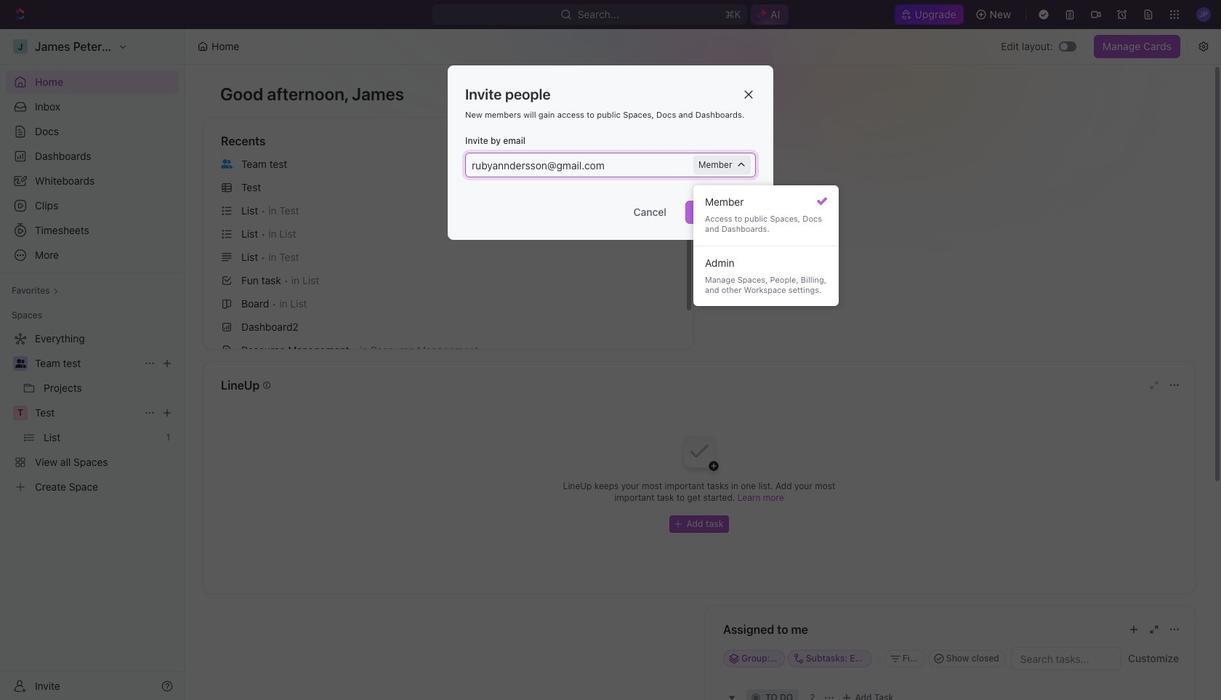 Task type: locate. For each thing, give the bounding box(es) containing it.
checked image
[[817, 196, 828, 207]]

tree inside sidebar navigation
[[6, 327, 179, 499]]

user group image
[[221, 159, 233, 168]]

Search tasks... text field
[[1012, 648, 1122, 670]]

Email, comma or space separated text field
[[468, 153, 698, 177]]

tree
[[6, 327, 179, 499]]



Task type: vqa. For each thing, say whether or not it's contained in the screenshot.
tab list to the left
no



Task type: describe. For each thing, give the bounding box(es) containing it.
sidebar navigation
[[0, 29, 185, 700]]

test, , element
[[13, 406, 28, 420]]

checked element
[[817, 196, 828, 207]]

user group image
[[15, 359, 26, 368]]



